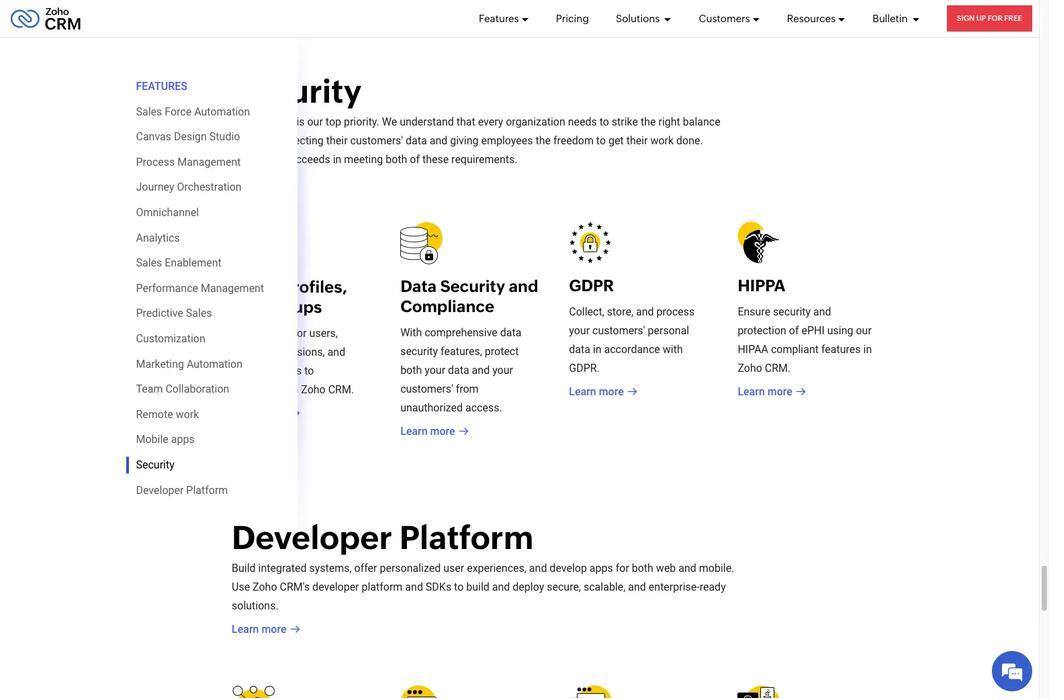 Task type: vqa. For each thing, say whether or not it's contained in the screenshot.
web
yes



Task type: locate. For each thing, give the bounding box(es) containing it.
developer down mobile apps
[[136, 484, 184, 497]]

2 horizontal spatial security
[[773, 305, 811, 318]]

journey orchestration
[[136, 181, 242, 194]]

2 horizontal spatial security
[[440, 277, 505, 295]]

management down enablement
[[201, 282, 264, 295]]

customers' up the unauthorized
[[400, 383, 453, 396]]

crm. down users,
[[328, 383, 354, 396]]

to left build
[[454, 581, 464, 594]]

1 vertical spatial crm.
[[328, 383, 354, 396]]

management for performance management
[[201, 282, 264, 295]]

in down access
[[290, 383, 298, 396]]

collect,
[[569, 305, 604, 318]]

of inside security your security is our top priority. we understand that every organization needs to strike the right balance between protecting their customers' data and giving employees the freedom to get their work done. zoho crm succeeds in meeting both of these requirements.
[[410, 153, 420, 166]]

data down features,
[[448, 364, 469, 377]]

of left these
[[410, 153, 420, 166]]

customers' down we
[[350, 135, 403, 147]]

process management
[[136, 156, 241, 168]]

0 vertical spatial developer
[[136, 484, 184, 497]]

their down top
[[326, 135, 348, 147]]

0 vertical spatial both
[[386, 153, 407, 166]]

bulletin
[[873, 12, 910, 24]]

gdpr
[[569, 277, 614, 295]]

performance management
[[136, 282, 264, 295]]

developer platform and sdks to build and deploy secure, scalable, and enterprise-ready solutions.
[[232, 581, 726, 613]]

every
[[478, 116, 503, 128]]

security for security your security is our top priority. we understand that every organization needs to strike the right balance between protecting their customers' data and giving employees the freedom to get their work done. zoho crm succeeds in meeting both of these requirements.
[[232, 73, 362, 110]]

and inside collect, store, and process your customers' personal data in accordance with gdpr.
[[636, 305, 654, 318]]

1 vertical spatial developer
[[232, 519, 392, 557]]

0 horizontal spatial security
[[256, 116, 294, 128]]

understand
[[400, 116, 454, 128]]

zoho down hipaa on the right of page
[[738, 362, 762, 375]]

enterprise-
[[649, 581, 700, 594]]

sales force automation
[[136, 105, 250, 118]]

2 horizontal spatial your
[[569, 324, 590, 337]]

platform down mobile apps
[[186, 484, 228, 497]]

1 horizontal spatial for
[[616, 562, 629, 575]]

your
[[569, 324, 590, 337], [425, 364, 445, 377], [492, 364, 513, 377]]

data
[[406, 135, 427, 147], [500, 326, 522, 339], [569, 343, 590, 356], [448, 364, 469, 377]]

0 vertical spatial our
[[307, 116, 323, 128]]

and inside with comprehensive data security features, protect both your data and your customers' from unauthorized access.
[[472, 364, 490, 377]]

customers' inside collect, store, and process your customers' personal data in accordance with gdpr.
[[592, 324, 645, 337]]

learn more link down the unauthorized
[[400, 424, 469, 440]]

both inside build integrated systems, offer personalized user experiences, and develop apps for both web and mobile. use
[[632, 562, 654, 575]]

their right get
[[626, 135, 648, 147]]

2 their from the left
[[626, 135, 648, 147]]

learn more down solutions.
[[232, 624, 286, 636]]

in inside security your security is our top priority. we understand that every organization needs to strike the right balance between protecting their customers' data and giving employees the freedom to get their work done. zoho crm succeeds in meeting both of these requirements.
[[333, 153, 341, 166]]

1 vertical spatial our
[[856, 324, 872, 337]]

in inside ensure security and protection of ephi using our hipaa compliant features in zoho crm.
[[864, 343, 872, 356]]

more down gdpr.
[[599, 385, 624, 398]]

features,
[[441, 345, 482, 358]]

1 vertical spatial security
[[440, 277, 505, 295]]

customers' inside security your security is our top priority. we understand that every organization needs to strike the right balance between protecting their customers' data and giving employees the freedom to get their work done. zoho crm succeeds in meeting both of these requirements.
[[350, 135, 403, 147]]

zoho down access
[[301, 383, 326, 396]]

0 horizontal spatial our
[[307, 116, 323, 128]]

management up orchestration
[[178, 156, 241, 168]]

both inside security your security is our top priority. we understand that every organization needs to strike the right balance between protecting their customers' data and giving employees the freedom to get their work done. zoho crm succeeds in meeting both of these requirements.
[[386, 153, 407, 166]]

customers' down store,
[[592, 324, 645, 337]]

1 horizontal spatial security
[[400, 345, 438, 358]]

learn more link down hipaa on the right of page
[[738, 384, 806, 400]]

protecting
[[275, 135, 324, 147]]

features
[[822, 343, 861, 356]]

sales enablement
[[136, 257, 222, 269]]

1 horizontal spatial work
[[651, 135, 674, 147]]

0 horizontal spatial platform
[[186, 484, 228, 497]]

for inside assign roles for users, define permissions, and control access to information in
[[293, 327, 307, 340]]

more down solutions.
[[262, 624, 286, 636]]

developer up the systems,
[[232, 519, 392, 557]]

performance
[[136, 282, 198, 295]]

0 vertical spatial customers'
[[350, 135, 403, 147]]

zoho
[[232, 153, 256, 166], [738, 362, 762, 375], [301, 383, 326, 396], [253, 581, 277, 594]]

work down team collaboration
[[176, 408, 199, 421]]

platform up user at bottom
[[399, 519, 534, 557]]

your down protect
[[492, 364, 513, 377]]

and inside data security and compliance
[[509, 277, 538, 295]]

for
[[293, 327, 307, 340], [616, 562, 629, 575]]

marketing automation
[[136, 358, 243, 370]]

scalable,
[[584, 581, 626, 594]]

both left the 'web'
[[632, 562, 654, 575]]

your
[[232, 116, 254, 128]]

in inside assign roles for users, define permissions, and control access to information in
[[290, 383, 298, 396]]

define
[[232, 346, 261, 359]]

in
[[333, 153, 341, 166], [593, 343, 602, 356], [864, 343, 872, 356], [290, 383, 298, 396]]

of up compliant
[[789, 324, 799, 337]]

security down with
[[400, 345, 438, 358]]

1 vertical spatial developer platform
[[232, 519, 534, 557]]

marketing
[[136, 358, 184, 370]]

gdpr.
[[569, 362, 600, 375]]

hippa
[[738, 277, 786, 295]]

sign
[[957, 14, 975, 22]]

0 vertical spatial management
[[178, 156, 241, 168]]

1 vertical spatial the
[[536, 135, 551, 147]]

more down compliant
[[768, 385, 793, 398]]

sales up canvas
[[136, 105, 162, 118]]

for up scalable,
[[616, 562, 629, 575]]

0 vertical spatial security
[[232, 73, 362, 110]]

orchestration
[[177, 181, 242, 194]]

collect, store, and process your customers' personal data in accordance with gdpr.
[[569, 305, 695, 375]]

0 vertical spatial platform
[[186, 484, 228, 497]]

2 vertical spatial security
[[400, 345, 438, 358]]

learn
[[569, 385, 596, 398], [738, 385, 765, 398], [400, 425, 428, 438], [232, 624, 259, 636]]

0 vertical spatial of
[[410, 153, 420, 166]]

1 vertical spatial of
[[789, 324, 799, 337]]

learn down the unauthorized
[[400, 425, 428, 438]]

users,
[[309, 327, 338, 340]]

apps up scalable,
[[590, 562, 613, 575]]

up
[[976, 14, 986, 22]]

both right meeting
[[386, 153, 407, 166]]

2 vertical spatial customers'
[[400, 383, 453, 396]]

0 vertical spatial work
[[651, 135, 674, 147]]

security inside security your security is our top priority. we understand that every organization needs to strike the right balance between protecting their customers' data and giving employees the freedom to get their work done. zoho crm succeeds in meeting both of these requirements.
[[232, 73, 362, 110]]

0 horizontal spatial their
[[326, 135, 348, 147]]

data down understand
[[406, 135, 427, 147]]

work down right
[[651, 135, 674, 147]]

remote work
[[136, 408, 199, 421]]

0 vertical spatial security
[[256, 116, 294, 128]]

0 horizontal spatial developer
[[136, 484, 184, 497]]

learn more link
[[569, 384, 637, 400], [738, 384, 806, 400], [400, 424, 469, 440], [232, 622, 300, 638]]

compliant
[[771, 343, 819, 356]]

1 vertical spatial platform
[[399, 519, 534, 557]]

learn more link for hippa
[[738, 384, 806, 400]]

control
[[232, 365, 265, 377]]

0 vertical spatial developer platform
[[136, 484, 228, 497]]

to down permissions,
[[304, 365, 314, 377]]

learn down gdpr.
[[569, 385, 596, 398]]

learn more down hipaa on the right of page
[[738, 385, 793, 398]]

more for data security and compliance
[[430, 425, 455, 438]]

both down with
[[400, 364, 422, 377]]

data inside collect, store, and process your customers' personal data in accordance with gdpr.
[[569, 343, 590, 356]]

the
[[641, 116, 656, 128], [536, 135, 551, 147]]

in right "features"
[[864, 343, 872, 356]]

0 vertical spatial sales
[[136, 105, 162, 118]]

1 vertical spatial apps
[[590, 562, 613, 575]]

your down features,
[[425, 364, 445, 377]]

data up gdpr.
[[569, 343, 590, 356]]

for up permissions,
[[293, 327, 307, 340]]

learn more
[[569, 385, 624, 398], [738, 385, 793, 398], [400, 425, 455, 438], [232, 624, 286, 636]]

1 horizontal spatial apps
[[590, 562, 613, 575]]

protect
[[485, 345, 519, 358]]

integrated
[[258, 562, 307, 575]]

automation up studio
[[194, 105, 250, 118]]

1 vertical spatial for
[[616, 562, 629, 575]]

protection
[[738, 324, 787, 337]]

and inside ensure security and protection of ephi using our hipaa compliant features in zoho crm.
[[813, 305, 831, 318]]

to
[[600, 116, 609, 128], [596, 135, 606, 147], [304, 365, 314, 377], [454, 581, 464, 594]]

sales
[[136, 105, 162, 118], [136, 257, 162, 269], [186, 307, 212, 320]]

data
[[400, 277, 437, 295]]

build
[[232, 562, 256, 575]]

security your security is our top priority. we understand that every organization needs to strike the right balance between protecting their customers' data and giving employees the freedom to get their work done. zoho crm succeeds in meeting both of these requirements.
[[232, 73, 721, 166]]

security left is
[[256, 116, 294, 128]]

information
[[232, 383, 287, 396]]

learn more link for gdpr
[[569, 384, 637, 400]]

apps down remote work
[[171, 433, 195, 446]]

1 horizontal spatial security
[[232, 73, 362, 110]]

sales down analytics
[[136, 257, 162, 269]]

the down organization
[[536, 135, 551, 147]]

learn more down gdpr.
[[569, 385, 624, 398]]

mobile apps
[[136, 433, 195, 446]]

mobile
[[136, 433, 168, 446]]

0 horizontal spatial of
[[410, 153, 420, 166]]

0 vertical spatial for
[[293, 327, 307, 340]]

developer
[[136, 484, 184, 497], [232, 519, 392, 557]]

security down mobile
[[136, 459, 174, 471]]

sales for sales force automation
[[136, 105, 162, 118]]

enablement
[[165, 257, 222, 269]]

developer platform down mobile apps
[[136, 484, 228, 497]]

build
[[466, 581, 490, 594]]

more
[[599, 385, 624, 398], [768, 385, 793, 398], [430, 425, 455, 438], [262, 624, 286, 636]]

is
[[296, 116, 305, 128]]

their
[[326, 135, 348, 147], [626, 135, 648, 147]]

our right is
[[307, 116, 323, 128]]

0 horizontal spatial for
[[293, 327, 307, 340]]

1 vertical spatial sales
[[136, 257, 162, 269]]

1 horizontal spatial our
[[856, 324, 872, 337]]

2 vertical spatial both
[[632, 562, 654, 575]]

learn more for gdpr
[[569, 385, 624, 398]]

crm. inside ensure security and protection of ephi using our hipaa compliant features in zoho crm.
[[765, 362, 791, 375]]

needs
[[568, 116, 597, 128]]

sales down 'performance management'
[[186, 307, 212, 320]]

crm. down compliant
[[765, 362, 791, 375]]

1 horizontal spatial crm.
[[765, 362, 791, 375]]

sales for sales enablement
[[136, 257, 162, 269]]

more down the unauthorized
[[430, 425, 455, 438]]

solutions link
[[616, 0, 672, 37]]

zoho down between at the top
[[232, 153, 256, 166]]

deploy
[[513, 581, 544, 594]]

customization
[[136, 332, 205, 345]]

learn down hipaa on the right of page
[[738, 385, 765, 398]]

design
[[174, 130, 207, 143]]

the left right
[[641, 116, 656, 128]]

to left strike on the right top
[[600, 116, 609, 128]]

and inside assign roles for users, define permissions, and control access to information in
[[328, 346, 345, 359]]

more for hippa
[[768, 385, 793, 398]]

1 vertical spatial management
[[201, 282, 264, 295]]

0 horizontal spatial security
[[136, 459, 174, 471]]

predictive sales
[[136, 307, 212, 320]]

pricing link
[[556, 0, 589, 37]]

developer platform up offer on the left bottom of page
[[232, 519, 534, 557]]

0 vertical spatial the
[[641, 116, 656, 128]]

in up gdpr.
[[593, 343, 602, 356]]

to inside developer platform and sdks to build and deploy secure, scalable, and enterprise-ready solutions.
[[454, 581, 464, 594]]

0 vertical spatial apps
[[171, 433, 195, 446]]

management
[[178, 156, 241, 168], [201, 282, 264, 295]]

zoho inside security your security is our top priority. we understand that every organization needs to strike the right balance between protecting their customers' data and giving employees the freedom to get their work done. zoho crm succeeds in meeting both of these requirements.
[[232, 153, 256, 166]]

1 vertical spatial both
[[400, 364, 422, 377]]

of
[[410, 153, 420, 166], [789, 324, 799, 337]]

2 vertical spatial sales
[[186, 307, 212, 320]]

0 horizontal spatial work
[[176, 408, 199, 421]]

1 horizontal spatial of
[[789, 324, 799, 337]]

your down collect,
[[569, 324, 590, 337]]

learn more link down gdpr.
[[569, 384, 637, 400]]

our inside ensure security and protection of ephi using our hipaa compliant features in zoho crm.
[[856, 324, 872, 337]]

process
[[657, 305, 695, 318]]

0 horizontal spatial apps
[[171, 433, 195, 446]]

1 horizontal spatial their
[[626, 135, 648, 147]]

team
[[136, 383, 163, 396]]

of inside ensure security and protection of ephi using our hipaa compliant features in zoho crm.
[[789, 324, 799, 337]]

accordance
[[604, 343, 660, 356]]

security up ephi
[[773, 305, 811, 318]]

0 vertical spatial crm.
[[765, 362, 791, 375]]

security
[[256, 116, 294, 128], [773, 305, 811, 318], [400, 345, 438, 358]]

zoho crm.
[[301, 383, 354, 396]]

1 vertical spatial security
[[773, 305, 811, 318]]

learn down solutions.
[[232, 624, 259, 636]]

our right using
[[856, 324, 872, 337]]

learn for hippa
[[738, 385, 765, 398]]

security up compliance
[[440, 277, 505, 295]]

using
[[827, 324, 853, 337]]

2 vertical spatial security
[[136, 459, 174, 471]]

automation up collaboration
[[187, 358, 243, 370]]

security for security
[[136, 459, 174, 471]]

security up is
[[232, 73, 362, 110]]

1 horizontal spatial the
[[641, 116, 656, 128]]

1 horizontal spatial platform
[[399, 519, 534, 557]]

in left meeting
[[333, 153, 341, 166]]

zoho crm logo image
[[10, 4, 81, 33]]

customers
[[699, 12, 750, 24]]

zoho up solutions.
[[253, 581, 277, 594]]

learn more down the unauthorized
[[400, 425, 455, 438]]

groups
[[265, 298, 322, 316]]

1 vertical spatial customers'
[[592, 324, 645, 337]]



Task type: describe. For each thing, give the bounding box(es) containing it.
roles
[[267, 327, 291, 340]]

security inside with comprehensive data security features, protect both your data and your customers' from unauthorized access.
[[400, 345, 438, 358]]

balance
[[683, 116, 721, 128]]

journey
[[136, 181, 174, 194]]

developer
[[312, 581, 359, 594]]

hipaa
[[738, 343, 768, 356]]

sign up for free
[[957, 14, 1022, 22]]

bulletin link
[[873, 0, 920, 37]]

personal
[[648, 324, 689, 337]]

1 horizontal spatial developer
[[232, 519, 392, 557]]

1 horizontal spatial your
[[492, 364, 513, 377]]

secure,
[[547, 581, 581, 594]]

1 their from the left
[[326, 135, 348, 147]]

learn more for hippa
[[738, 385, 793, 398]]

organization
[[506, 116, 565, 128]]

learn more link down solutions.
[[232, 622, 300, 638]]

employees
[[481, 135, 533, 147]]

for inside build integrated systems, offer personalized user experiences, and develop apps for both web and mobile. use
[[616, 562, 629, 575]]

ephi
[[802, 324, 825, 337]]

canvas design studio
[[136, 130, 240, 143]]

with comprehensive data security features, protect both your data and your customers' from unauthorized access.
[[400, 326, 522, 414]]

to inside assign roles for users, define permissions, and control access to information in
[[304, 365, 314, 377]]

compliance
[[400, 297, 494, 316]]

our inside security your security is our top priority. we understand that every organization needs to strike the right balance between protecting their customers' data and giving employees the freedom to get their work done. zoho crm succeeds in meeting both of these requirements.
[[307, 116, 323, 128]]

from
[[456, 383, 479, 396]]

top
[[326, 116, 341, 128]]

learn more link for data security and compliance
[[400, 424, 469, 440]]

in inside collect, store, and process your customers' personal data in accordance with gdpr.
[[593, 343, 602, 356]]

to left get
[[596, 135, 606, 147]]

1 vertical spatial automation
[[187, 358, 243, 370]]

management for process management
[[178, 156, 241, 168]]

systems,
[[309, 562, 352, 575]]

security inside ensure security and protection of ephi using our hipaa compliant features in zoho crm.
[[773, 305, 811, 318]]

crm's
[[280, 581, 310, 594]]

0 horizontal spatial the
[[536, 135, 551, 147]]

pricing
[[556, 12, 589, 24]]

access
[[268, 365, 302, 377]]

0 horizontal spatial your
[[425, 364, 445, 377]]

and inside security your security is our top priority. we understand that every organization needs to strike the right balance between protecting their customers' data and giving employees the freedom to get their work done. zoho crm succeeds in meeting both of these requirements.
[[430, 135, 448, 147]]

1 vertical spatial work
[[176, 408, 199, 421]]

assign roles for users, define permissions, and control access to information in
[[232, 327, 345, 396]]

team collaboration
[[136, 383, 229, 396]]

store,
[[607, 305, 633, 318]]

ready
[[700, 581, 726, 594]]

security inside data security and compliance
[[440, 277, 505, 295]]

access.
[[466, 402, 502, 414]]

1 horizontal spatial developer platform
[[232, 519, 534, 557]]

predictive
[[136, 307, 183, 320]]

use
[[232, 581, 250, 594]]

with
[[400, 326, 422, 339]]

meeting
[[344, 153, 383, 166]]

sdks
[[426, 581, 451, 594]]

learn for gdpr
[[569, 385, 596, 398]]

strike
[[612, 116, 638, 128]]

your inside collect, store, and process your customers' personal data in accordance with gdpr.
[[569, 324, 590, 337]]

data up protect
[[500, 326, 522, 339]]

mobile.
[[699, 562, 734, 575]]

comprehensive
[[425, 326, 498, 339]]

zoho crm's
[[253, 581, 310, 594]]

ensure security and protection of ephi using our hipaa compliant features in zoho crm.
[[738, 305, 872, 375]]

omnichannel
[[136, 206, 199, 219]]

roles,
[[232, 278, 279, 296]]

collaboration
[[166, 383, 229, 396]]

solutions.
[[232, 600, 279, 613]]

crm
[[259, 153, 282, 166]]

security inside security your security is our top priority. we understand that every organization needs to strike the right balance between protecting their customers' data and giving employees the freedom to get their work done. zoho crm succeeds in meeting both of these requirements.
[[256, 116, 294, 128]]

data security and compliance
[[400, 277, 538, 316]]

0 horizontal spatial crm.
[[328, 383, 354, 396]]

both inside with comprehensive data security features, protect both your data and your customers' from unauthorized access.
[[400, 364, 422, 377]]

force
[[165, 105, 192, 118]]

ensure
[[738, 305, 771, 318]]

web
[[656, 562, 676, 575]]

menu shadow image
[[297, 0, 317, 573]]

work inside security your security is our top priority. we understand that every organization needs to strike the right balance between protecting their customers' data and giving employees the freedom to get their work done. zoho crm succeeds in meeting both of these requirements.
[[651, 135, 674, 147]]

resources
[[787, 12, 836, 24]]

that
[[457, 116, 475, 128]]

remote
[[136, 408, 173, 421]]

analytics
[[136, 231, 180, 244]]

with
[[663, 343, 683, 356]]

offer
[[354, 562, 377, 575]]

right
[[659, 116, 680, 128]]

data inside security your security is our top priority. we understand that every organization needs to strike the right balance between protecting their customers' data and giving employees the freedom to get their work done. zoho crm succeeds in meeting both of these requirements.
[[406, 135, 427, 147]]

build integrated systems, offer personalized user experiences, and develop apps for both web and mobile. use
[[232, 562, 734, 594]]

profiles,
[[283, 278, 347, 296]]

unauthorized
[[400, 402, 463, 414]]

platform
[[362, 581, 403, 594]]

between
[[232, 135, 272, 147]]

succeeds
[[285, 153, 330, 166]]

learn more for data security and compliance
[[400, 425, 455, 438]]

requirements.
[[451, 153, 518, 166]]

0 vertical spatial automation
[[194, 105, 250, 118]]

0 horizontal spatial developer platform
[[136, 484, 228, 497]]

zoho inside ensure security and protection of ephi using our hipaa compliant features in zoho crm.
[[738, 362, 762, 375]]

learn for data security and compliance
[[400, 425, 428, 438]]

experiences,
[[467, 562, 527, 575]]

features link
[[479, 0, 529, 37]]

permissions,
[[264, 346, 325, 359]]

features
[[479, 12, 519, 24]]

resources link
[[787, 0, 846, 37]]

features
[[136, 80, 187, 93]]

and inside roles, profiles, and groups
[[232, 298, 261, 316]]

customers' inside with comprehensive data security features, protect both your data and your customers' from unauthorized access.
[[400, 383, 453, 396]]

apps inside build integrated systems, offer personalized user experiences, and develop apps for both web and mobile. use
[[590, 562, 613, 575]]

studio
[[209, 130, 240, 143]]

more for gdpr
[[599, 385, 624, 398]]

get
[[609, 135, 624, 147]]

we
[[382, 116, 397, 128]]

develop
[[550, 562, 587, 575]]



